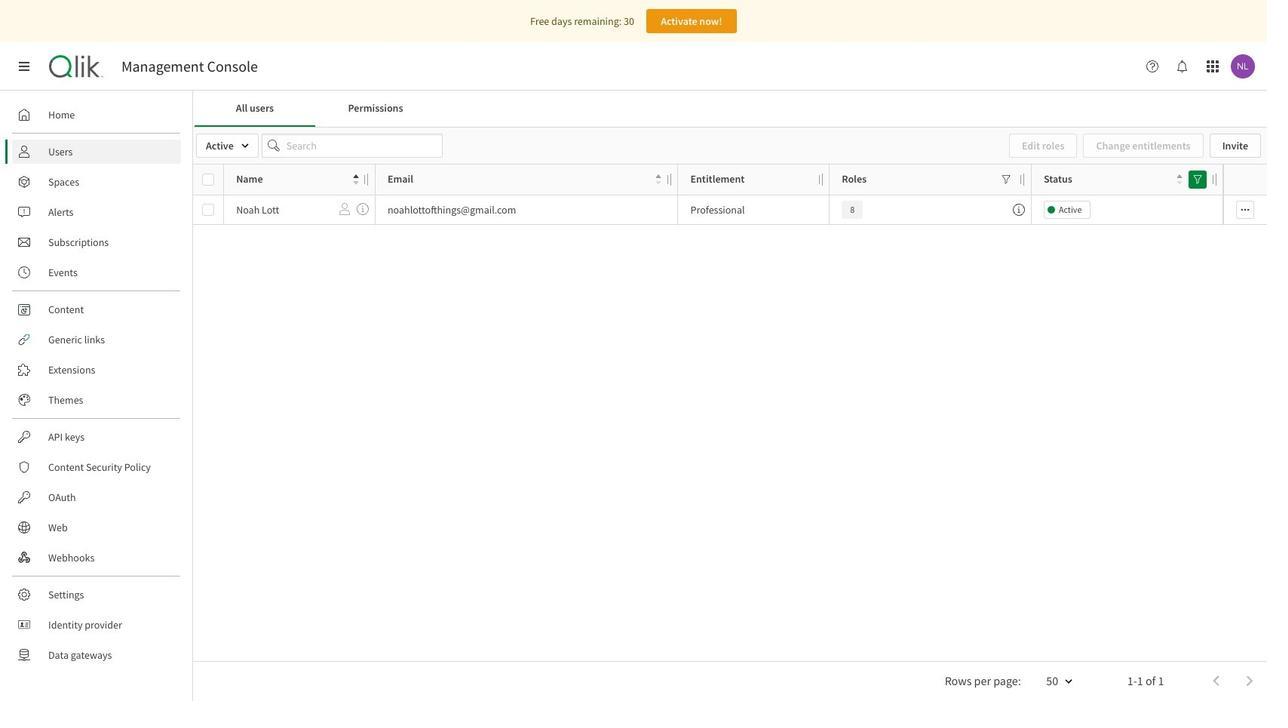 Task type: describe. For each thing, give the bounding box(es) containing it.
close sidebar menu image
[[18, 60, 30, 72]]



Task type: vqa. For each thing, say whether or not it's contained in the screenshot.
Navigation pane element
yes



Task type: locate. For each thing, give the bounding box(es) containing it.
noah lott image
[[1232, 54, 1256, 78]]

tab panel
[[193, 127, 1268, 701]]

management console element
[[121, 57, 258, 75]]

Search text field
[[262, 134, 443, 158]]

navigation pane element
[[0, 97, 192, 673]]

None field
[[196, 134, 259, 158]]

tab list
[[195, 91, 1266, 127]]



